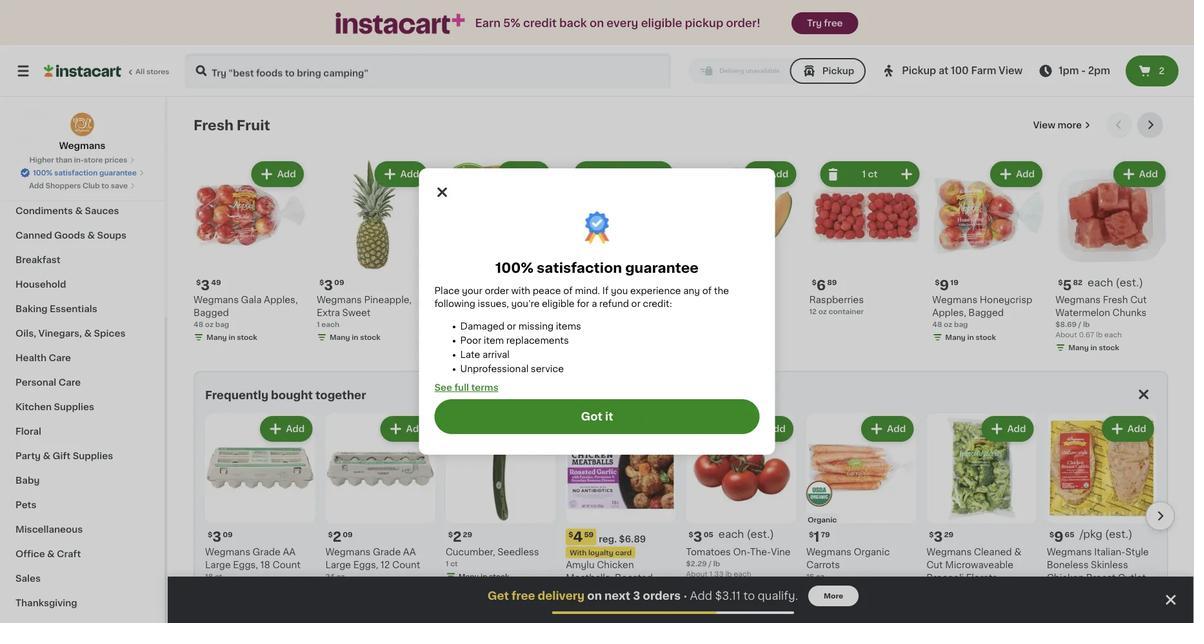 Task type: vqa. For each thing, say whether or not it's contained in the screenshot.


Task type: describe. For each thing, give the bounding box(es) containing it.
3 49
[[693, 278, 714, 292]]

product group containing 6
[[809, 159, 922, 317]]

health care
[[15, 353, 71, 363]]

free for get
[[511, 591, 535, 602]]

you're
[[511, 299, 540, 308]]

wegmans for wegmans gala apples, bagged 48 oz bag
[[194, 295, 239, 304]]

3 up the wegmans grade aa large eggs, 18 count 18 ct
[[212, 530, 221, 544]]

sweet
[[342, 308, 370, 317]]

2 button
[[1126, 55, 1179, 86]]

12 inside wegmans grade aa large eggs, 12 count 24 oz
[[381, 560, 390, 569]]

29 for 2
[[463, 531, 472, 538]]

add button for tomatoes on-the-vine
[[742, 417, 792, 440]]

many in stock for wegmans gala apples, bagged
[[206, 334, 257, 341]]

/ for the-
[[708, 560, 712, 567]]

each inside wegmans organic honeycrisp apples $4.59 / lb about 0.46 lb each many in stock
[[490, 331, 507, 338]]

on inside treatment tracker modal dialog
[[587, 591, 602, 602]]

many down extra on the left
[[330, 334, 350, 341]]

increment quantity of raspberries image
[[899, 166, 914, 182]]

/pkg
[[1079, 529, 1102, 539]]

florets
[[966, 573, 997, 582]]

wegmans for wegmans cleaned & cut microwaveable broccoli florets
[[926, 547, 972, 556]]

without
[[1080, 586, 1114, 595]]

view more button
[[1028, 112, 1096, 138]]

you
[[611, 286, 628, 295]]

(est.) inside the $1.48 each (estimated) element
[[621, 277, 648, 288]]

& inside party & gift supplies link
[[43, 452, 50, 461]]

delivery
[[538, 591, 585, 602]]

pickup for pickup at 100 farm view
[[902, 66, 936, 75]]

container
[[829, 308, 864, 315]]

0 vertical spatial fresh
[[194, 118, 233, 132]]

1 right remove wegmans sugar bee apples icon on the left of the page
[[616, 170, 620, 179]]

add for wegmans grade aa large eggs, 12 count
[[406, 424, 425, 433]]

many in stock for wegmans honeycrisp apples, bagged
[[945, 334, 996, 341]]

save
[[111, 182, 128, 189]]

add button for wegmans organic carrots
[[862, 417, 912, 440]]

(est.) inside $2.13 each (estimated) element
[[498, 277, 526, 288]]

issues,
[[478, 299, 509, 308]]

stock down wegmans gala apples, bagged 48 oz bag on the left
[[237, 334, 257, 341]]

$1.48 each (estimated) element
[[563, 277, 676, 293]]

a
[[592, 299, 597, 308]]

baby link
[[8, 468, 157, 493]]

with loyalty card price $4.59. original price $6.89. element
[[566, 528, 676, 545]]

cucumber,
[[446, 547, 495, 556]]

express icon image
[[336, 13, 465, 34]]

many down cucumber,
[[458, 573, 479, 580]]

5%
[[503, 18, 520, 29]]

amylu chicken meatballs, roasted garlic 10 oz
[[566, 560, 653, 606]]

1 vertical spatial organic
[[808, 516, 837, 523]]

club
[[83, 182, 100, 189]]

eggs, for 3
[[233, 560, 258, 569]]

or inside place your order with peace of mind. if you experience any of the following issues, you're eligible for a refund or credit:
[[631, 299, 641, 308]]

service
[[531, 364, 564, 373]]

89
[[827, 279, 837, 286]]

3 up broccoli on the bottom right
[[934, 530, 943, 544]]

cut inside wegmans fresh cut watermelon chunks $8.69 / lb about 0.67 lb each
[[1130, 295, 1147, 304]]

many inside wegmans organic honeycrisp apples $4.59 / lb about 0.46 lb each many in stock
[[453, 344, 473, 351]]

in down wegmans honeycrisp apples, bagged 48 oz bag
[[967, 334, 974, 341]]

100% satisfaction guarantee inside dialog
[[495, 261, 699, 274]]

for
[[577, 299, 589, 308]]

$ 3 09 for wegmans grade aa large eggs, 18 count
[[208, 530, 233, 544]]

1 of from the left
[[563, 286, 573, 295]]

$ for wegmans grade aa large eggs, 12 count
[[328, 531, 333, 538]]

pineapple,
[[364, 295, 412, 304]]

farm
[[971, 66, 996, 75]]

29 for 3
[[944, 531, 953, 538]]

each (est.) for wegmans sugar bee apples
[[593, 277, 648, 288]]

lb up 0.42
[[590, 321, 597, 328]]

49 inside 3 49
[[704, 279, 714, 286]]

& inside wegmans cleaned & cut microwaveable broccoli florets
[[1014, 547, 1021, 556]]

place your order with peace of mind. if you experience any of the following issues, you're eligible for a refund or credit:
[[434, 286, 729, 308]]

& inside oils, vinegars, & spices link
[[84, 329, 92, 338]]

$ inside $ 9 65
[[1049, 531, 1054, 538]]

wegmans honeycrisp apples, bagged 48 oz bag
[[932, 295, 1032, 328]]

pets
[[15, 501, 36, 510]]

bagged for 3
[[194, 308, 229, 317]]

& inside 'office & craft' link
[[47, 550, 55, 559]]

$ for cucumber, seedless
[[448, 531, 453, 538]]

miscellaneous
[[15, 525, 83, 534]]

about for the-
[[686, 570, 708, 577]]

remove raspberries image
[[825, 166, 841, 182]]

many down 1.33
[[699, 583, 719, 590]]

large for 2
[[325, 560, 351, 569]]

guarantee inside button
[[99, 169, 137, 176]]

eligible inside place your order with peace of mind. if you experience any of the following issues, you're eligible for a refund or credit:
[[542, 299, 574, 308]]

item carousel region containing fresh fruit
[[194, 112, 1168, 361]]

oz inside raspberries 12 oz container
[[818, 308, 827, 315]]

3 up extra on the left
[[324, 278, 333, 292]]

$ for wegmans gala apples, bagged
[[196, 279, 201, 286]]

got it
[[581, 411, 613, 422]]

cut inside wegmans cleaned & cut microwaveable broccoli florets
[[926, 560, 943, 569]]

count for 2
[[392, 560, 420, 569]]

about for honeycrisp
[[440, 331, 461, 338]]

raspberries 12 oz container
[[809, 295, 864, 315]]

got
[[581, 411, 603, 422]]

bakery
[[15, 108, 48, 117]]

in down cucumber, seedless 1 ct
[[481, 573, 487, 580]]

$3.05 each (estimated) element
[[686, 528, 796, 545]]

replacements
[[506, 336, 569, 345]]

deli
[[15, 133, 34, 142]]

each up on-
[[719, 529, 744, 539]]

wegmans for wegmans organic honeycrisp apples $4.59 / lb about 0.46 lb each many in stock
[[440, 295, 485, 304]]

refund
[[599, 299, 629, 308]]

spices
[[94, 329, 125, 338]]

wegmans for wegmans fresh cut watermelon chunks $8.69 / lb about 0.67 lb each
[[1055, 295, 1101, 304]]

lb up 1.33
[[713, 560, 720, 567]]

gala
[[241, 295, 262, 304]]

all
[[135, 68, 145, 75]]

all stores
[[135, 68, 169, 75]]

fruit
[[237, 118, 270, 132]]

$ 9 19
[[935, 278, 958, 292]]

prepared foods
[[15, 157, 89, 166]]

the
[[714, 286, 729, 295]]

lb down damaged
[[481, 331, 488, 338]]

wegmans logo image
[[70, 112, 94, 137]]

each (est.) for wegmans organic honeycrisp apples
[[470, 277, 526, 288]]

satisfaction inside button
[[54, 169, 98, 176]]

add for tomatoes on-the-vine
[[767, 424, 786, 433]]

missing
[[518, 322, 554, 331]]

many in stock for wegmans organic carrots
[[819, 586, 870, 593]]

2 up following
[[447, 278, 456, 292]]

09 up the wegmans grade aa large eggs, 18 count 18 ct
[[223, 531, 233, 538]]

100% inside dialog
[[495, 261, 534, 274]]

each right 82
[[1088, 277, 1113, 288]]

1 ct for remove raspberries icon
[[862, 170, 877, 179]]

section inside main content
[[194, 371, 1175, 623]]

lb right 0.67
[[1096, 331, 1103, 338]]

16
[[806, 573, 814, 580]]

many in stock up $3.11
[[699, 583, 750, 590]]

place
[[434, 286, 460, 295]]

& inside canned goods & soups link
[[87, 231, 95, 240]]

lb up 0.46
[[468, 321, 475, 328]]

stock right more in the bottom of the page
[[850, 586, 870, 593]]

add button for wegmans grade aa large eggs, 18 count
[[261, 417, 311, 440]]

19
[[950, 279, 958, 286]]

$3.49
[[563, 321, 584, 328]]

instacart logo image
[[44, 63, 121, 79]]

sponsored badge image for 2
[[563, 341, 602, 348]]

grade for 3
[[253, 547, 280, 556]]

pickup for pickup
[[822, 66, 854, 75]]

12 inside raspberries 12 oz container
[[809, 308, 817, 315]]

many down wegmans gala apples, bagged 48 oz bag on the left
[[206, 334, 227, 341]]

higher than in-store prices
[[29, 156, 127, 164]]

sponsored badge image for $
[[566, 608, 605, 616]]

organic for honeycrisp
[[487, 295, 523, 304]]

office & craft link
[[8, 542, 157, 566]]

$ for wegmans pineapple, extra sweet
[[319, 279, 324, 286]]

next
[[604, 591, 630, 602]]

48 for 9
[[932, 321, 942, 328]]

in down 0.67
[[1090, 344, 1097, 351]]

2 up 24
[[333, 530, 341, 544]]

wegmans for wegmans honeycrisp apples, bagged 48 oz bag
[[932, 295, 977, 304]]

wegmans link
[[59, 112, 105, 152]]

wegmans for wegmans sugar bee apples $3.49 / lb about 0.42 lb each
[[563, 295, 608, 304]]

add for wegmans honeycrisp apples, bagged
[[1016, 170, 1035, 179]]

store
[[84, 156, 103, 164]]

bag for 9
[[954, 321, 968, 328]]

unprofessional
[[460, 364, 528, 373]]

stock down wegmans honeycrisp apples, bagged 48 oz bag
[[976, 334, 996, 341]]

09 for 2
[[334, 279, 344, 286]]

amylu
[[566, 560, 594, 569]]

stock inside wegmans organic honeycrisp apples $4.59 / lb about 0.46 lb each many in stock
[[483, 344, 504, 351]]

& inside condiments & sauces link
[[75, 206, 83, 215]]

3 up "cantaloupes"
[[693, 278, 702, 292]]

about inside wegmans fresh cut watermelon chunks $8.69 / lb about 0.67 lb each
[[1055, 331, 1077, 338]]

foods
[[60, 157, 89, 166]]

sales
[[15, 574, 41, 583]]

got it button
[[434, 399, 760, 434]]

many down wegmans honeycrisp apples, bagged 48 oz bag
[[945, 334, 966, 341]]

shoppers
[[46, 182, 81, 189]]

$ 1 79
[[809, 530, 830, 544]]

-
[[1081, 66, 1086, 75]]

(est.) for 9
[[1105, 529, 1132, 539]]

6
[[816, 278, 826, 292]]

48 for 3
[[194, 321, 203, 328]]

tomatoes
[[686, 547, 731, 556]]

miscellaneous link
[[8, 517, 157, 542]]

1 vertical spatial supplies
[[73, 452, 113, 461]]

bagged for 9
[[968, 308, 1004, 317]]

$ for wegmans honeycrisp apples, bagged
[[935, 279, 940, 286]]

add button for wegmans gala apples, bagged
[[253, 163, 302, 186]]

product group containing 4
[[566, 413, 676, 619]]

stock up "get"
[[489, 573, 509, 580]]

wegmans for wegmans pineapple, extra sweet 1 each
[[317, 295, 362, 304]]

pets link
[[8, 493, 157, 517]]

1 left 79
[[814, 530, 820, 544]]

add button for wegmans organic honeycrisp apples
[[499, 163, 549, 186]]

wegmans for wegmans grade aa large eggs, 18 count 18 ct
[[205, 547, 250, 556]]

prepared foods link
[[8, 150, 157, 174]]

satisfaction inside dialog
[[537, 261, 622, 274]]

$5.82 each (estimated) element
[[1055, 277, 1168, 293]]

$2.29
[[686, 560, 707, 567]]

05
[[704, 531, 713, 538]]

office
[[15, 550, 45, 559]]

add button for wegmans honeycrisp apples, bagged
[[991, 163, 1041, 186]]

add button for cantaloupes
[[745, 163, 795, 186]]

kitchen supplies
[[15, 403, 94, 412]]

if
[[602, 286, 609, 295]]

add shoppers club to save
[[29, 182, 128, 189]]

the-
[[750, 547, 771, 556]]

many inside product group
[[1068, 344, 1089, 351]]

to inside treatment tracker modal dialog
[[743, 591, 755, 602]]

raspberries
[[809, 295, 864, 304]]

each up "refund"
[[593, 277, 618, 288]]

mind.
[[575, 286, 600, 295]]

add button for wegmans italian-style boneless skinless chicken breast cutlets, raised without antibiotics
[[1103, 417, 1153, 440]]

pickup
[[685, 18, 723, 29]]

with
[[511, 286, 530, 295]]

chicken inside the amylu chicken meatballs, roasted garlic 10 oz
[[597, 560, 634, 569]]

0 vertical spatial on
[[590, 18, 604, 29]]

$9.65 per package (estimated) element
[[1047, 528, 1157, 545]]

organic for carrots
[[854, 547, 890, 556]]

add for wegmans fresh cut watermelon chunks
[[1139, 170, 1158, 179]]

1 vertical spatial 18
[[205, 573, 213, 580]]

baking essentials link
[[8, 297, 157, 321]]

canned goods & soups
[[15, 231, 126, 240]]

honeycrisp inside wegmans organic honeycrisp apples $4.59 / lb about 0.46 lb each many in stock
[[440, 308, 492, 317]]

wegmans italian-style boneless skinless chicken breast cutlets, raised without antibiotics
[[1047, 547, 1153, 608]]

$ inside $ 3 05
[[689, 531, 693, 538]]

in down wegmans organic carrots 16 oz
[[841, 586, 848, 593]]

chicken inside the wegmans italian-style boneless skinless chicken breast cutlets, raised without antibiotics
[[1047, 573, 1084, 582]]

personal care link
[[8, 370, 157, 395]]

item carousel region containing 3
[[205, 408, 1175, 623]]

many in stock down 0.67
[[1068, 344, 1119, 351]]

82
[[1073, 279, 1082, 286]]

in down wegmans gala apples, bagged 48 oz bag on the left
[[229, 334, 235, 341]]

many in stock for wegmans pineapple, extra sweet
[[330, 334, 380, 341]]



Task type: locate. For each thing, give the bounding box(es) containing it.
1 ct right remove wegmans sugar bee apples icon on the left of the page
[[616, 170, 631, 179]]

apples
[[495, 308, 526, 317], [563, 308, 594, 317]]

about
[[440, 331, 461, 338], [563, 331, 585, 338], [1055, 331, 1077, 338], [686, 570, 708, 577]]

office & craft
[[15, 550, 81, 559]]

0 vertical spatial chicken
[[597, 560, 634, 569]]

2 horizontal spatial organic
[[854, 547, 890, 556]]

1 grade from the left
[[253, 547, 280, 556]]

grade for 2
[[373, 547, 401, 556]]

1.33
[[709, 570, 724, 577]]

stock up $3.11
[[729, 583, 750, 590]]

add for wegmans cleaned & cut microwaveable broccoli florets
[[1007, 424, 1026, 433]]

personal care
[[15, 378, 81, 387]]

care for personal care
[[58, 378, 81, 387]]

wegmans for wegmans italian-style boneless skinless chicken breast cutlets, raised without antibiotics
[[1047, 547, 1092, 556]]

apples inside wegmans sugar bee apples $3.49 / lb about 0.42 lb each
[[563, 308, 594, 317]]

0 horizontal spatial of
[[563, 286, 573, 295]]

count inside the wegmans grade aa large eggs, 18 count 18 ct
[[273, 560, 301, 569]]

1 horizontal spatial or
[[631, 299, 641, 308]]

9 inside section
[[1054, 530, 1063, 544]]

each (est.) up chunks
[[1088, 277, 1143, 288]]

eggs, for 2
[[353, 560, 378, 569]]

view right farm
[[999, 66, 1023, 75]]

goods down prepared foods
[[35, 182, 66, 191]]

each
[[470, 277, 496, 288], [593, 277, 618, 288], [1088, 277, 1113, 288], [321, 321, 339, 328], [490, 331, 507, 338], [612, 331, 630, 338], [1104, 331, 1122, 338], [719, 529, 744, 539], [734, 570, 751, 577]]

1 ct left increment quantity of raspberries icon
[[862, 170, 877, 179]]

2 count from the left
[[392, 560, 420, 569]]

free inside treatment tracker modal dialog
[[511, 591, 535, 602]]

care down vinegars,
[[49, 353, 71, 363]]

canned goods & soups link
[[8, 223, 157, 248]]

all stores link
[[44, 53, 170, 89]]

100% inside button
[[33, 169, 53, 176]]

apples, for 3
[[264, 295, 298, 304]]

$ up broccoli on the bottom right
[[929, 531, 934, 538]]

lb
[[468, 321, 475, 328], [590, 321, 597, 328], [1083, 321, 1090, 328], [481, 331, 488, 338], [604, 331, 611, 338], [1096, 331, 1103, 338], [713, 560, 720, 567], [725, 570, 732, 577]]

1 horizontal spatial count
[[392, 560, 420, 569]]

to right $3.11
[[743, 591, 755, 602]]

1 vertical spatial 100%
[[495, 261, 534, 274]]

1 horizontal spatial eligible
[[641, 18, 682, 29]]

1 horizontal spatial satisfaction
[[537, 261, 622, 274]]

ct
[[622, 170, 631, 179], [868, 170, 877, 179], [450, 560, 458, 567], [215, 573, 222, 580]]

lb up 0.67
[[1083, 321, 1090, 328]]

honeycrisp inside wegmans honeycrisp apples, bagged 48 oz bag
[[980, 295, 1032, 304]]

0 horizontal spatial aa
[[283, 547, 296, 556]]

$ inside $ 2 09
[[328, 531, 333, 538]]

main content
[[168, 97, 1194, 623]]

with
[[570, 549, 587, 556]]

apples for sugar
[[563, 308, 594, 317]]

09 inside $ 2 09
[[343, 531, 353, 538]]

aa inside the wegmans grade aa large eggs, 18 count 18 ct
[[283, 547, 296, 556]]

care
[[49, 353, 71, 363], [58, 378, 81, 387]]

style
[[1125, 547, 1149, 556]]

pickup
[[902, 66, 936, 75], [822, 66, 854, 75]]

0 vertical spatial to
[[101, 182, 109, 189]]

bagged inside wegmans gala apples, bagged 48 oz bag
[[194, 308, 229, 317]]

or left the credit:
[[631, 299, 641, 308]]

09 for $
[[343, 531, 353, 538]]

each (est.) for tomatoes on-the-vine
[[719, 529, 774, 539]]

0 horizontal spatial count
[[273, 560, 301, 569]]

100% satisfaction guarantee dialog
[[419, 168, 775, 455]]

personal
[[15, 378, 56, 387]]

1 inside cucumber, seedless 1 ct
[[446, 560, 449, 567]]

(est.) up italian- on the bottom
[[1105, 529, 1132, 539]]

increment quantity of wegmans sugar bee apples image
[[652, 166, 668, 182]]

of left mind. on the top
[[563, 286, 573, 295]]

add button for wegmans cleaned & cut microwaveable broccoli florets
[[983, 417, 1032, 440]]

each (est.) for wegmans fresh cut watermelon chunks
[[1088, 277, 1143, 288]]

to left save
[[101, 182, 109, 189]]

add
[[277, 170, 296, 179], [400, 170, 419, 179], [523, 170, 542, 179], [770, 170, 789, 179], [1016, 170, 1035, 179], [1139, 170, 1158, 179], [29, 182, 44, 189], [286, 424, 305, 433], [406, 424, 425, 433], [526, 424, 545, 433], [647, 424, 665, 433], [767, 424, 786, 433], [887, 424, 906, 433], [1007, 424, 1026, 433], [1127, 424, 1146, 433], [690, 591, 712, 602]]

pickup left at
[[902, 66, 936, 75]]

$ 2 29
[[448, 530, 472, 544]]

1 horizontal spatial 100% satisfaction guarantee
[[495, 261, 699, 274]]

1 horizontal spatial bag
[[954, 321, 968, 328]]

care down the health care link
[[58, 378, 81, 387]]

$ 3 09 up extra on the left
[[319, 278, 344, 292]]

1 horizontal spatial to
[[743, 591, 755, 602]]

1 horizontal spatial aa
[[403, 547, 416, 556]]

oz inside wegmans grade aa large eggs, 12 count 24 oz
[[336, 573, 345, 580]]

48 down $ 9 19
[[932, 321, 942, 328]]

bag for 3
[[215, 321, 229, 328]]

each inside wegmans pineapple, extra sweet 1 each
[[321, 321, 339, 328]]

0 horizontal spatial pickup
[[822, 66, 854, 75]]

remove wegmans sugar bee apples image
[[579, 166, 594, 182]]

3 down roasted
[[633, 591, 640, 602]]

1 vertical spatial sponsored badge image
[[566, 608, 605, 616]]

100% down prepared
[[33, 169, 53, 176]]

cut up broccoli on the bottom right
[[926, 560, 943, 569]]

1 vertical spatial honeycrisp
[[440, 308, 492, 317]]

pickup inside button
[[822, 66, 854, 75]]

/ inside tomatoes on-the-vine $2.29 / lb about 1.33 lb each
[[708, 560, 712, 567]]

9 for $ 9 65
[[1054, 530, 1063, 544]]

29 up wegmans cleaned & cut microwaveable broccoli florets
[[944, 531, 953, 538]]

1 horizontal spatial of
[[702, 286, 712, 295]]

stock down wegmans pineapple, extra sweet 1 each at the left of the page
[[360, 334, 380, 341]]

service type group
[[688, 58, 866, 84]]

oz right 24
[[336, 573, 345, 580]]

$ 3 09 for wegmans pineapple, extra sweet
[[319, 278, 344, 292]]

2 inside button
[[1159, 66, 1164, 75]]

floral link
[[8, 419, 157, 444]]

each up issues,
[[470, 277, 496, 288]]

3 left 05
[[693, 530, 702, 544]]

1 vertical spatial cut
[[926, 560, 943, 569]]

0 vertical spatial cut
[[1130, 295, 1147, 304]]

stock up unprofessional
[[483, 344, 504, 351]]

wegmans for wegmans
[[59, 141, 105, 150]]

many in stock
[[206, 334, 257, 341], [330, 334, 380, 341], [945, 334, 996, 341], [1068, 344, 1119, 351], [458, 573, 509, 580], [699, 583, 750, 590], [819, 586, 870, 593]]

many down 0.46
[[453, 344, 473, 351]]

0 horizontal spatial 29
[[463, 531, 472, 538]]

$ for wegmans grade aa large eggs, 18 count
[[208, 531, 212, 538]]

2 vertical spatial organic
[[854, 547, 890, 556]]

wegmans for wegmans grade aa large eggs, 12 count 24 oz
[[325, 547, 370, 556]]

2 bag from the left
[[954, 321, 968, 328]]

0 horizontal spatial fresh
[[194, 118, 233, 132]]

each (est.) up sugar
[[593, 277, 648, 288]]

/ down watermelon
[[1078, 321, 1081, 328]]

bag down $ 3 49
[[215, 321, 229, 328]]

wegmans inside wegmans cleaned & cut microwaveable broccoli florets
[[926, 547, 972, 556]]

organic inside wegmans organic carrots 16 oz
[[854, 547, 890, 556]]

1 vertical spatial on
[[587, 591, 602, 602]]

pickup at 100 farm view button
[[881, 53, 1023, 89]]

add for wegmans italian-style boneless skinless chicken breast cutlets, raised without antibiotics
[[1127, 424, 1146, 433]]

cantaloupes
[[686, 295, 744, 304]]

49
[[211, 279, 221, 286], [704, 279, 714, 286]]

2 apples from the left
[[563, 308, 594, 317]]

aa for 3
[[283, 547, 296, 556]]

1 horizontal spatial guarantee
[[625, 261, 699, 274]]

or left missing
[[507, 322, 516, 331]]

count for 3
[[273, 560, 301, 569]]

reg. $6.89
[[599, 534, 646, 543]]

lb right 1.33
[[725, 570, 732, 577]]

peace
[[533, 286, 561, 295]]

1 horizontal spatial chicken
[[1047, 573, 1084, 582]]

0.67
[[1079, 331, 1094, 338]]

0 vertical spatial satisfaction
[[54, 169, 98, 176]]

item carousel region
[[194, 112, 1168, 361], [205, 408, 1175, 623]]

following
[[434, 299, 475, 308]]

add inside treatment tracker modal dialog
[[690, 591, 712, 602]]

1 horizontal spatial apples
[[563, 308, 594, 317]]

prices
[[105, 156, 127, 164]]

0 horizontal spatial honeycrisp
[[440, 308, 492, 317]]

each inside tomatoes on-the-vine $2.29 / lb about 1.33 lb each
[[734, 570, 751, 577]]

1 horizontal spatial 100%
[[495, 261, 534, 274]]

guarantee inside dialog
[[625, 261, 699, 274]]

thanksgiving link
[[8, 591, 157, 615]]

1 horizontal spatial view
[[1033, 121, 1055, 130]]

1 vertical spatial free
[[511, 591, 535, 602]]

your
[[462, 286, 482, 295]]

chunks
[[1112, 308, 1147, 317]]

0 horizontal spatial organic
[[487, 295, 523, 304]]

1 horizontal spatial cut
[[1130, 295, 1147, 304]]

(est.) inside $9.65 per package (estimated) element
[[1105, 529, 1132, 539]]

ct inside the wegmans grade aa large eggs, 18 count 18 ct
[[215, 573, 222, 580]]

0 vertical spatial $ 3 09
[[319, 278, 344, 292]]

2 large from the left
[[325, 560, 351, 569]]

about down $2.29
[[686, 570, 708, 577]]

product group
[[194, 159, 306, 345], [317, 159, 429, 345], [440, 159, 553, 355], [563, 159, 676, 351], [686, 159, 799, 332], [809, 159, 922, 317], [932, 159, 1045, 345], [1055, 159, 1168, 355], [205, 413, 315, 597], [325, 413, 435, 597], [446, 413, 555, 584], [566, 413, 676, 619], [686, 413, 796, 594], [806, 413, 916, 597], [926, 413, 1036, 594], [1047, 413, 1157, 623]]

0 horizontal spatial 9
[[940, 278, 949, 292]]

lb right 0.42
[[604, 331, 611, 338]]

2 of from the left
[[702, 286, 712, 295]]

1 horizontal spatial eggs,
[[353, 560, 378, 569]]

oz inside wegmans gala apples, bagged 48 oz bag
[[205, 321, 214, 328]]

each right 0.67
[[1104, 331, 1122, 338]]

None search field
[[184, 53, 672, 89]]

1pm
[[1059, 66, 1079, 75]]

0 horizontal spatial 49
[[211, 279, 221, 286]]

free right try
[[824, 19, 843, 28]]

48 inside wegmans gala apples, bagged 48 oz bag
[[194, 321, 203, 328]]

add for cantaloupes
[[770, 170, 789, 179]]

eligible right every
[[641, 18, 682, 29]]

bag inside wegmans gala apples, bagged 48 oz bag
[[215, 321, 229, 328]]

ct inside cucumber, seedless 1 ct
[[450, 560, 458, 567]]

1 count from the left
[[273, 560, 301, 569]]

wegmans inside wegmans sugar bee apples $3.49 / lb about 0.42 lb each
[[563, 295, 608, 304]]

& inside 'dry goods & pasta' link
[[68, 182, 75, 191]]

$ for wegmans organic carrots
[[809, 531, 814, 538]]

add for wegmans organic carrots
[[887, 424, 906, 433]]

add for wegmans pineapple, extra sweet
[[400, 170, 419, 179]]

wegmans inside wegmans organic carrots 16 oz
[[806, 547, 851, 556]]

0 vertical spatial supplies
[[54, 403, 94, 412]]

1 eggs, from the left
[[233, 560, 258, 569]]

(est.) up you're
[[498, 277, 526, 288]]

2 1 ct from the left
[[862, 170, 877, 179]]

0 horizontal spatial 48
[[194, 321, 203, 328]]

0 horizontal spatial guarantee
[[99, 169, 137, 176]]

about inside wegmans sugar bee apples $3.49 / lb about 0.42 lb each
[[563, 331, 585, 338]]

each (est.) inside $5.82 each (estimated) element
[[1088, 277, 1143, 288]]

$ left 05
[[689, 531, 693, 538]]

/ inside wegmans fresh cut watermelon chunks $8.69 / lb about 0.67 lb each
[[1078, 321, 1081, 328]]

wegmans grade aa large eggs, 18 count 18 ct
[[205, 547, 301, 580]]

0 horizontal spatial 12
[[381, 560, 390, 569]]

sponsored badge image down '10'
[[566, 608, 605, 616]]

0 vertical spatial honeycrisp
[[980, 295, 1032, 304]]

household link
[[8, 272, 157, 297]]

add button for wegmans fresh cut watermelon chunks
[[1115, 163, 1164, 186]]

$3.11
[[715, 591, 741, 602]]

/ for honeycrisp
[[463, 321, 466, 328]]

section containing 3
[[194, 371, 1175, 623]]

wegmans organic carrots 16 oz
[[806, 547, 890, 580]]

$ inside $ 1 79
[[809, 531, 814, 538]]

in down sweet
[[352, 334, 358, 341]]

1 right the peace
[[570, 278, 576, 292]]

1 horizontal spatial free
[[824, 19, 843, 28]]

about down items
[[563, 331, 585, 338]]

$ inside $ 4 59
[[568, 531, 573, 538]]

section
[[194, 371, 1175, 623]]

0 horizontal spatial free
[[511, 591, 535, 602]]

1 horizontal spatial large
[[325, 560, 351, 569]]

4
[[573, 530, 583, 544]]

(est.) up chunks
[[1116, 277, 1143, 288]]

1 horizontal spatial apples,
[[932, 308, 966, 317]]

add for wegmans grade aa large eggs, 18 count
[[286, 424, 305, 433]]

1 aa from the left
[[283, 547, 296, 556]]

0 horizontal spatial apples
[[495, 308, 526, 317]]

1 vertical spatial chicken
[[1047, 573, 1084, 582]]

many down carrots
[[819, 586, 840, 593]]

1 horizontal spatial 49
[[704, 279, 714, 286]]

condiments & sauces
[[15, 206, 119, 215]]

add button for wegmans grade aa large eggs, 12 count
[[382, 417, 431, 440]]

frequently
[[205, 390, 268, 401]]

pickup button
[[790, 58, 866, 84]]

(est.) for 3
[[747, 529, 774, 539]]

chicken down card
[[597, 560, 634, 569]]

large inside the wegmans grade aa large eggs, 18 count 18 ct
[[205, 560, 231, 569]]

$ left 82
[[1058, 279, 1063, 286]]

1 vertical spatial care
[[58, 378, 81, 387]]

about inside wegmans organic honeycrisp apples $4.59 / lb about 0.46 lb each many in stock
[[440, 331, 461, 338]]

0 horizontal spatial $ 3 09
[[208, 530, 233, 544]]

or inside damaged or missing items poor item replacements late arrival unprofessional service
[[507, 322, 516, 331]]

/ for bee
[[586, 321, 589, 328]]

0 vertical spatial goods
[[35, 182, 66, 191]]

grade inside the wegmans grade aa large eggs, 18 count 18 ct
[[253, 547, 280, 556]]

1 horizontal spatial grade
[[373, 547, 401, 556]]

apples inside wegmans organic honeycrisp apples $4.59 / lb about 0.46 lb each many in stock
[[495, 308, 526, 317]]

3 inside treatment tracker modal dialog
[[633, 591, 640, 602]]

in up $3.11
[[721, 583, 728, 590]]

1 apples from the left
[[495, 308, 526, 317]]

29
[[463, 531, 472, 538], [944, 531, 953, 538]]

/pkg (est.)
[[1079, 529, 1132, 539]]

grade inside wegmans grade aa large eggs, 12 count 24 oz
[[373, 547, 401, 556]]

add button for wegmans pineapple, extra sweet
[[376, 163, 426, 186]]

goods
[[35, 182, 66, 191], [54, 231, 85, 240]]

eligible down the peace
[[542, 299, 574, 308]]

1 vertical spatial 100% satisfaction guarantee
[[495, 261, 699, 274]]

$ inside $ 5 82
[[1058, 279, 1063, 286]]

0 vertical spatial 100%
[[33, 169, 53, 176]]

0 horizontal spatial large
[[205, 560, 231, 569]]

get free delivery on next 3 orders • add $3.11 to qualify.
[[488, 591, 798, 602]]

0 horizontal spatial satisfaction
[[54, 169, 98, 176]]

large for 3
[[205, 560, 231, 569]]

wegmans inside the wegmans grade aa large eggs, 18 count 18 ct
[[205, 547, 250, 556]]

29 inside $ 3 29
[[944, 531, 953, 538]]

aa for 2
[[403, 547, 416, 556]]

$ 3 09 inside section
[[208, 530, 233, 544]]

1 right remove raspberries icon
[[862, 170, 866, 179]]

about down $4.59
[[440, 331, 461, 338]]

/ up 0.46
[[463, 321, 466, 328]]

credit:
[[643, 299, 672, 308]]

1 vertical spatial or
[[507, 322, 516, 331]]

1 vertical spatial item carousel region
[[205, 408, 1175, 623]]

1 vertical spatial $ 3 09
[[208, 530, 233, 544]]

48 down $ 3 49
[[194, 321, 203, 328]]

fresh inside wegmans fresh cut watermelon chunks $8.69 / lb about 0.67 lb each
[[1103, 295, 1128, 304]]

goods for canned
[[54, 231, 85, 240]]

each (est.)
[[470, 277, 526, 288], [593, 277, 648, 288], [1088, 277, 1143, 288], [719, 529, 774, 539]]

2 49 from the left
[[704, 279, 714, 286]]

1 horizontal spatial fresh
[[1103, 295, 1128, 304]]

0 vertical spatial 9
[[940, 278, 949, 292]]

wegmans inside wegmans pineapple, extra sweet 1 each
[[317, 295, 362, 304]]

cucumber, seedless 1 ct
[[446, 547, 539, 567]]

kitchen
[[15, 403, 52, 412]]

pickup down 'try free'
[[822, 66, 854, 75]]

0 vertical spatial sponsored badge image
[[563, 341, 602, 348]]

0 horizontal spatial 100% satisfaction guarantee
[[33, 169, 137, 176]]

wegmans organic honeycrisp apples $4.59 / lb about 0.46 lb each many in stock
[[440, 295, 526, 351]]

2 29 from the left
[[944, 531, 953, 538]]

add button for cucumber, seedless
[[502, 417, 552, 440]]

add for wegmans gala apples, bagged
[[277, 170, 296, 179]]

wegmans inside wegmans gala apples, bagged 48 oz bag
[[194, 295, 239, 304]]

1 horizontal spatial 29
[[944, 531, 953, 538]]

2 up cucumber,
[[453, 530, 462, 544]]

oz inside wegmans organic carrots 16 oz
[[816, 573, 824, 580]]

2 aa from the left
[[403, 547, 416, 556]]

view inside popup button
[[1033, 121, 1055, 130]]

2 48 from the left
[[932, 321, 942, 328]]

2 eggs, from the left
[[353, 560, 378, 569]]

guarantee up experience
[[625, 261, 699, 274]]

1 vertical spatial goods
[[54, 231, 85, 240]]

0 vertical spatial view
[[999, 66, 1023, 75]]

wegmans gala apples, bagged 48 oz bag
[[194, 295, 298, 328]]

0.46
[[463, 331, 479, 338]]

bagged
[[194, 308, 229, 317], [968, 308, 1004, 317]]

9 for $ 9 19
[[940, 278, 949, 292]]

higher
[[29, 156, 54, 164]]

0 horizontal spatial to
[[101, 182, 109, 189]]

view inside popup button
[[999, 66, 1023, 75]]

carrots
[[806, 560, 840, 569]]

apples for organic
[[495, 308, 526, 317]]

1 horizontal spatial bagged
[[968, 308, 1004, 317]]

$ inside $ 9 19
[[935, 279, 940, 286]]

stock down wegmans fresh cut watermelon chunks $8.69 / lb about 0.67 lb each
[[1099, 344, 1119, 351]]

$ for raspberries
[[812, 279, 816, 286]]

view more
[[1033, 121, 1082, 130]]

breakfast link
[[8, 248, 157, 272]]

$2.13 each (estimated) element
[[440, 277, 553, 293]]

1 1 ct from the left
[[616, 170, 631, 179]]

0 horizontal spatial grade
[[253, 547, 280, 556]]

pickup inside popup button
[[902, 66, 936, 75]]

$ 6 89
[[812, 278, 837, 292]]

guarantee up save
[[99, 169, 137, 176]]

wegmans inside wegmans grade aa large eggs, 12 count 24 oz
[[325, 547, 370, 556]]

apples, for 9
[[932, 308, 966, 317]]

care for health care
[[49, 353, 71, 363]]

0 horizontal spatial view
[[999, 66, 1023, 75]]

0 horizontal spatial apples,
[[264, 295, 298, 304]]

arrival
[[482, 350, 509, 359]]

0 vertical spatial eligible
[[641, 18, 682, 29]]

many in stock down wegmans gala apples, bagged 48 oz bag on the left
[[206, 334, 257, 341]]

each inside wegmans fresh cut watermelon chunks $8.69 / lb about 0.67 lb each
[[1104, 331, 1122, 338]]

0 horizontal spatial 100%
[[33, 169, 53, 176]]

1 large from the left
[[205, 560, 231, 569]]

party
[[15, 452, 41, 461]]

essentials
[[50, 304, 97, 313]]

0 horizontal spatial or
[[507, 322, 516, 331]]

(est.) for 5
[[1116, 277, 1143, 288]]

/ inside wegmans organic honeycrisp apples $4.59 / lb about 0.46 lb each many in stock
[[463, 321, 466, 328]]

0 horizontal spatial bagged
[[194, 308, 229, 317]]

29 inside $ 2 29
[[463, 531, 472, 538]]

09
[[334, 279, 344, 286], [223, 531, 233, 538], [343, 531, 353, 538]]

pickup at 100 farm view
[[902, 66, 1023, 75]]

tomatoes on-the-vine $2.29 / lb about 1.33 lb each
[[686, 547, 791, 577]]

add for wegmans organic honeycrisp apples
[[523, 170, 542, 179]]

1 horizontal spatial organic
[[808, 516, 837, 523]]

1 vertical spatial view
[[1033, 121, 1055, 130]]

0 vertical spatial 12
[[809, 308, 817, 315]]

1 49 from the left
[[211, 279, 221, 286]]

49 inside $ 3 49
[[211, 279, 221, 286]]

3 up wegmans gala apples, bagged 48 oz bag on the left
[[201, 278, 210, 292]]

supplies
[[54, 403, 94, 412], [73, 452, 113, 461]]

$ inside $ 3 29
[[929, 531, 934, 538]]

oz down $ 9 19
[[944, 321, 952, 328]]

0 horizontal spatial 18
[[205, 573, 213, 580]]

0 horizontal spatial bag
[[215, 321, 229, 328]]

main content containing fresh fruit
[[168, 97, 1194, 623]]

0 horizontal spatial eligible
[[542, 299, 574, 308]]

add for cucumber, seedless
[[526, 424, 545, 433]]

1 horizontal spatial 9
[[1054, 530, 1063, 544]]

product group containing 5
[[1055, 159, 1168, 355]]

1 vertical spatial 9
[[1054, 530, 1063, 544]]

2 bagged from the left
[[968, 308, 1004, 317]]

0 vertical spatial 18
[[260, 560, 270, 569]]

1 inside wegmans pineapple, extra sweet 1 each
[[317, 321, 320, 328]]

each inside wegmans sugar bee apples $3.49 / lb about 0.42 lb each
[[612, 331, 630, 338]]

many in stock down cucumber, seedless 1 ct
[[458, 573, 509, 580]]

1 48 from the left
[[194, 321, 203, 328]]

goods down condiments & sauces
[[54, 231, 85, 240]]

in inside wegmans organic honeycrisp apples $4.59 / lb about 0.46 lb each many in stock
[[475, 344, 481, 351]]

wegmans cleaned & cut microwaveable broccoli florets
[[926, 547, 1021, 582]]

0 horizontal spatial chicken
[[597, 560, 634, 569]]

oz inside wegmans honeycrisp apples, bagged 48 oz bag
[[944, 321, 952, 328]]

$ up extra on the left
[[319, 279, 324, 286]]

wegmans inside the wegmans italian-style boneless skinless chicken breast cutlets, raised without antibiotics
[[1047, 547, 1092, 556]]

orders
[[643, 591, 681, 602]]

eggs, inside wegmans grade aa large eggs, 12 count 24 oz
[[353, 560, 378, 569]]

treatment tracker modal dialog
[[168, 577, 1194, 623]]

apples, inside wegmans gala apples, bagged 48 oz bag
[[264, 295, 298, 304]]

cut
[[1130, 295, 1147, 304], [926, 560, 943, 569]]

boneless
[[1047, 560, 1089, 569]]

about inside tomatoes on-the-vine $2.29 / lb about 1.33 lb each
[[686, 570, 708, 577]]

baby
[[15, 476, 40, 485]]

09 up extra on the left
[[334, 279, 344, 286]]

09 up wegmans grade aa large eggs, 12 count 24 oz
[[343, 531, 353, 538]]

than
[[56, 156, 72, 164]]

(est.) up sugar
[[621, 277, 648, 288]]

fresh left fruit at the top left
[[194, 118, 233, 132]]

•
[[683, 591, 687, 601]]

experience
[[630, 286, 681, 295]]

9 left the 19
[[940, 278, 949, 292]]

to inside add shoppers club to save link
[[101, 182, 109, 189]]

wegmans inside wegmans organic honeycrisp apples $4.59 / lb about 0.46 lb each many in stock
[[440, 295, 485, 304]]

1 bagged from the left
[[194, 308, 229, 317]]

1 bag from the left
[[215, 321, 229, 328]]

roasted
[[615, 573, 653, 582]]

0 horizontal spatial cut
[[926, 560, 943, 569]]

on down meatballs,
[[587, 591, 602, 602]]

$ inside $ 6 89
[[812, 279, 816, 286]]

free for try
[[824, 19, 843, 28]]

about for bee
[[563, 331, 585, 338]]

0.42
[[586, 331, 602, 338]]

bag down $ 9 19
[[954, 321, 968, 328]]

in-
[[74, 156, 84, 164]]

many in stock down sweet
[[330, 334, 380, 341]]

1 ct for remove wegmans sugar bee apples icon on the left of the page
[[616, 170, 631, 179]]

sponsored badge image down 0.42
[[563, 341, 602, 348]]

1 horizontal spatial 48
[[932, 321, 942, 328]]

watermelon
[[1055, 308, 1110, 317]]

$ left 89
[[812, 279, 816, 286]]

(est.) inside $3.05 each (estimated) element
[[747, 529, 774, 539]]

79
[[821, 531, 830, 538]]

each down on-
[[734, 570, 751, 577]]

apples down with
[[495, 308, 526, 317]]

$ inside $ 2 29
[[448, 531, 453, 538]]

1 vertical spatial satisfaction
[[537, 261, 622, 274]]

2 grade from the left
[[373, 547, 401, 556]]

$ inside $ 3 49
[[196, 279, 201, 286]]

each (est.) up issues,
[[470, 277, 526, 288]]

1 vertical spatial guarantee
[[625, 261, 699, 274]]

9 left 65
[[1054, 530, 1063, 544]]

each down damaged
[[490, 331, 507, 338]]

1 vertical spatial apples,
[[932, 308, 966, 317]]

$ 9 65
[[1049, 530, 1074, 544]]

100% satisfaction guarantee inside button
[[33, 169, 137, 176]]

frequently bought together
[[205, 390, 366, 401]]

oz inside the amylu chicken meatballs, roasted garlic 10 oz
[[576, 598, 584, 606]]

many in stock for cucumber, seedless
[[458, 573, 509, 580]]

sponsored badge image
[[563, 341, 602, 348], [566, 608, 605, 616]]

bagged inside wegmans honeycrisp apples, bagged 48 oz bag
[[968, 308, 1004, 317]]

raised
[[1047, 586, 1078, 595]]

1 29 from the left
[[463, 531, 472, 538]]

$ left '59'
[[568, 531, 573, 538]]

see full terms
[[434, 383, 498, 392]]

1 vertical spatial 12
[[381, 560, 390, 569]]

organic inside wegmans organic honeycrisp apples $4.59 / lb about 0.46 lb each many in stock
[[487, 295, 523, 304]]

gift
[[53, 452, 70, 461]]

free right "get"
[[511, 591, 535, 602]]

1 vertical spatial eligible
[[542, 299, 574, 308]]

sponsored badge image inside section
[[566, 608, 605, 616]]

on
[[590, 18, 604, 29], [587, 591, 602, 602]]

0 vertical spatial care
[[49, 353, 71, 363]]

goods for dry
[[35, 182, 66, 191]]

eggs, inside the wegmans grade aa large eggs, 18 count 18 ct
[[233, 560, 258, 569]]

2 right 2pm
[[1159, 66, 1164, 75]]

$ for wegmans cleaned & cut microwaveable broccoli florets
[[929, 531, 934, 538]]

chicken down boneless
[[1047, 573, 1084, 582]]



